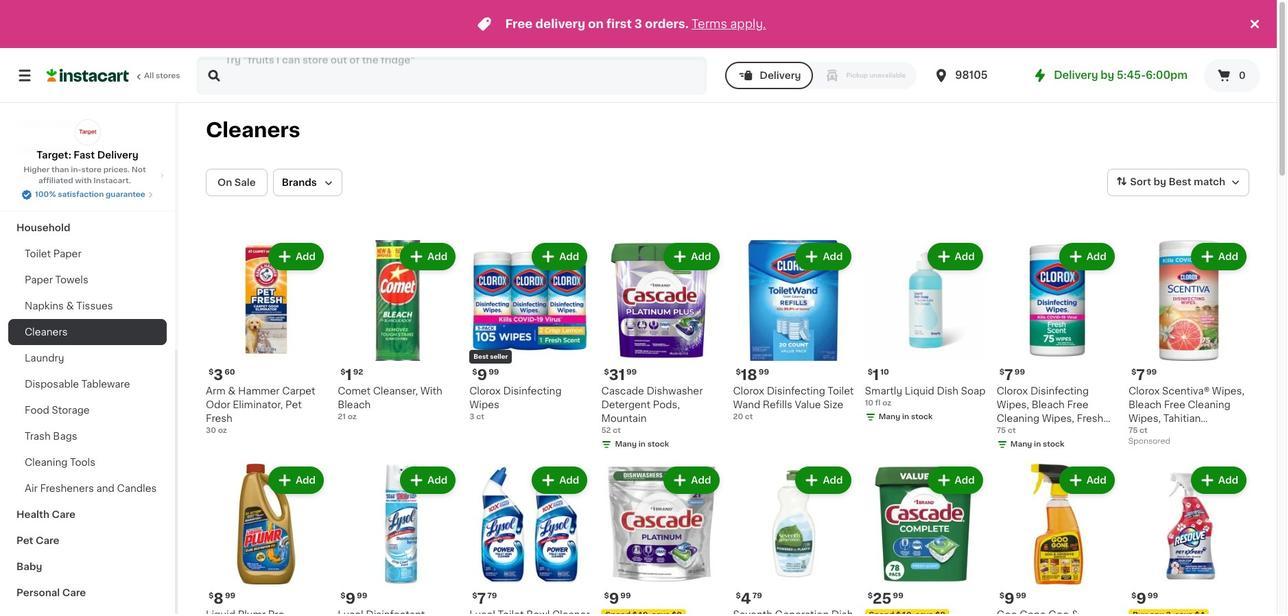 Task type: locate. For each thing, give the bounding box(es) containing it.
napkins
[[25, 301, 64, 311]]

candles
[[117, 484, 157, 494]]

care for personal care
[[62, 588, 86, 598]]

all stores link
[[47, 56, 181, 95]]

tissues
[[76, 301, 113, 311]]

stock down clorox disinfecting wipes, bleach free cleaning wipes, fresh scent
[[1044, 441, 1065, 448]]

10 up smartly on the right of the page
[[881, 369, 890, 376]]

2 horizontal spatial bleach
[[1129, 400, 1162, 410]]

75 for scent
[[997, 427, 1007, 435]]

2 clorox from the left
[[734, 387, 765, 396]]

best match
[[1169, 177, 1226, 187]]

product group containing 25
[[865, 464, 986, 614]]

free for clorox disinfecting wipes, bleach free cleaning wipes, fresh scent
[[1068, 400, 1089, 410]]

Best match Sort by field
[[1108, 169, 1250, 196]]

apply.
[[731, 19, 767, 30]]

in down clorox disinfecting wipes, bleach free cleaning wipes, fresh scent
[[1035, 441, 1042, 448]]

2 horizontal spatial in
[[1035, 441, 1042, 448]]

delivery
[[1055, 70, 1099, 80], [760, 71, 801, 80], [97, 150, 139, 160]]

pet up baby
[[16, 536, 33, 546]]

delivery left 5:45-
[[1055, 70, 1099, 80]]

$ inside the $ 4 79
[[736, 593, 741, 600]]

satisfaction
[[58, 191, 104, 198]]

1 horizontal spatial pet
[[286, 400, 302, 410]]

75 for grapefruit
[[1129, 427, 1139, 435]]

0 horizontal spatial many in stock
[[615, 441, 670, 448]]

dish
[[937, 387, 959, 396]]

product group containing 8
[[206, 464, 327, 614]]

99 inside '$ 31 99'
[[627, 369, 637, 376]]

0 horizontal spatial toilet
[[25, 249, 51, 259]]

all
[[144, 72, 154, 80]]

1 vertical spatial 3
[[214, 368, 223, 382]]

0 horizontal spatial $ 7 99
[[1000, 368, 1026, 382]]

many in stock for 7
[[1011, 441, 1065, 448]]

1 vertical spatial oz
[[348, 413, 357, 421]]

scentiva®
[[1163, 387, 1210, 396]]

brands button
[[273, 169, 342, 196]]

0 vertical spatial by
[[1101, 70, 1115, 80]]

by right sort on the top
[[1154, 177, 1167, 187]]

care for pet care
[[36, 536, 59, 546]]

clorox right soap
[[997, 387, 1029, 396]]

delivery down "apply." on the right of page
[[760, 71, 801, 80]]

on
[[588, 19, 604, 30]]

cleaning down trash bags
[[25, 458, 68, 468]]

& right arm
[[228, 387, 236, 396]]

0 vertical spatial pet
[[286, 400, 302, 410]]

pet
[[286, 400, 302, 410], [16, 536, 33, 546]]

paper towels
[[25, 275, 88, 285]]

toilet
[[25, 249, 51, 259], [828, 387, 854, 396]]

1 horizontal spatial stock
[[912, 413, 933, 421]]

1 disinfecting from the left
[[504, 387, 562, 396]]

liquid
[[905, 387, 935, 396]]

1 horizontal spatial $ 7 99
[[1132, 368, 1158, 382]]

disinfecting inside clorox disinfecting wipes 3 ct
[[504, 387, 562, 396]]

delivery
[[536, 19, 586, 30]]

clorox up wand on the right
[[734, 387, 765, 396]]

free inside clorox disinfecting wipes, bleach free cleaning wipes, fresh scent
[[1068, 400, 1089, 410]]

towels
[[55, 275, 88, 285]]

0 horizontal spatial stock
[[648, 441, 670, 448]]

$ inside the $ 8 99
[[209, 593, 214, 600]]

cleaning inside clorox disinfecting wipes, bleach free cleaning wipes, fresh scent
[[997, 414, 1040, 424]]

1 horizontal spatial 75
[[1129, 427, 1139, 435]]

0 horizontal spatial 79
[[488, 593, 497, 600]]

1 horizontal spatial 1
[[873, 368, 880, 382]]

many in stock down 'scent'
[[1011, 441, 1065, 448]]

oz
[[883, 400, 892, 407], [348, 413, 357, 421], [218, 427, 227, 435]]

many in stock down mountain
[[615, 441, 670, 448]]

bleach inside clorox scentiva® wipes, bleach free cleaning wipes, tahitian grapefruit splash
[[1129, 400, 1162, 410]]

0 horizontal spatial oz
[[218, 427, 227, 435]]

size
[[824, 400, 844, 410]]

delivery inside button
[[760, 71, 801, 80]]

0 vertical spatial oz
[[883, 400, 892, 407]]

2 75 from the left
[[1129, 427, 1139, 435]]

product group containing 31
[[602, 240, 723, 453]]

paper up 'towels'
[[53, 249, 81, 259]]

oz inside comet cleanser, with bleach 21 oz
[[348, 413, 357, 421]]

disinfecting for 9
[[504, 387, 562, 396]]

1 clorox from the left
[[470, 387, 501, 396]]

79 inside the $ 4 79
[[753, 593, 763, 600]]

0 vertical spatial care
[[52, 510, 75, 520]]

99 inside the $ 8 99
[[225, 593, 236, 600]]

0 horizontal spatial 3
[[214, 368, 223, 382]]

7
[[1005, 368, 1014, 382], [1137, 368, 1146, 382], [478, 592, 486, 606]]

0 vertical spatial cleaners
[[206, 120, 300, 140]]

$ 7 99 up clorox scentiva® wipes, bleach free cleaning wipes, tahitian grapefruit splash
[[1132, 368, 1158, 382]]

wipes,
[[1213, 387, 1245, 396], [997, 400, 1030, 410], [1043, 414, 1075, 424], [1129, 414, 1162, 424]]

stock down cascade dishwasher detergent pods, mountain 52 ct at the bottom of page
[[648, 441, 670, 448]]

laundry
[[25, 354, 64, 363]]

2 horizontal spatial many in stock
[[1011, 441, 1065, 448]]

best
[[1169, 177, 1192, 187], [474, 354, 489, 360]]

1 bleach from the left
[[338, 400, 371, 410]]

0 vertical spatial 3
[[635, 19, 643, 30]]

best left match
[[1169, 177, 1192, 187]]

many in stock
[[879, 413, 933, 421], [615, 441, 670, 448], [1011, 441, 1065, 448]]

1 horizontal spatial oz
[[348, 413, 357, 421]]

1 horizontal spatial many in stock
[[879, 413, 933, 421]]

3 bleach from the left
[[1129, 400, 1162, 410]]

cleaners link
[[8, 319, 167, 345]]

2 vertical spatial care
[[62, 588, 86, 598]]

$ 7 79
[[473, 592, 497, 606]]

1 up smartly on the right of the page
[[873, 368, 880, 382]]

in inside "product" group
[[639, 441, 646, 448]]

2 horizontal spatial many
[[1011, 441, 1033, 448]]

many for 31
[[615, 441, 637, 448]]

clorox disinfecting wipes 3 ct
[[470, 387, 562, 421]]

0 horizontal spatial free
[[506, 19, 533, 30]]

oz right 21
[[348, 413, 357, 421]]

& inside arm & hammer carpet odor eliminator, pet fresh 30 oz
[[228, 387, 236, 396]]

service type group
[[726, 62, 917, 89]]

oz inside smartly liquid dish soap 10 fl oz
[[883, 400, 892, 407]]

0 horizontal spatial cleaners
[[25, 327, 68, 337]]

2 horizontal spatial stock
[[1044, 441, 1065, 448]]

2 $ 7 99 from the left
[[1132, 368, 1158, 382]]

2 horizontal spatial 3
[[635, 19, 643, 30]]

cleaning down scentiva® in the bottom right of the page
[[1189, 400, 1231, 410]]

delivery for delivery
[[760, 71, 801, 80]]

fresh for odor
[[206, 414, 233, 424]]

fast
[[74, 150, 95, 160]]

0 horizontal spatial best
[[474, 354, 489, 360]]

many down fl
[[879, 413, 901, 421]]

1 vertical spatial care
[[36, 536, 59, 546]]

clorox
[[470, 387, 501, 396], [734, 387, 765, 396], [997, 387, 1029, 396], [1129, 387, 1161, 396]]

sale
[[235, 178, 256, 187]]

delivery up prices.
[[97, 150, 139, 160]]

2 disinfecting from the left
[[767, 387, 826, 396]]

1 vertical spatial by
[[1154, 177, 1167, 187]]

1 $ 7 99 from the left
[[1000, 368, 1026, 382]]

3 clorox from the left
[[997, 387, 1029, 396]]

add
[[296, 252, 316, 262], [428, 252, 448, 262], [560, 252, 580, 262], [692, 252, 712, 262], [823, 252, 844, 262], [955, 252, 975, 262], [1087, 252, 1107, 262], [1219, 252, 1239, 262], [296, 476, 316, 485], [428, 476, 448, 485], [560, 476, 580, 485], [692, 476, 712, 485], [823, 476, 844, 485], [955, 476, 975, 485], [1087, 476, 1107, 485], [1219, 476, 1239, 485]]

$ 7 99 for clorox disinfecting wipes, bleach free cleaning wipes, fresh scent
[[1000, 368, 1026, 382]]

$ inside "$ 3 60"
[[209, 369, 214, 376]]

3 down wipes
[[470, 413, 475, 421]]

cascade
[[602, 387, 645, 396]]

many in stock inside "product" group
[[615, 441, 670, 448]]

1 left 92 in the left of the page
[[346, 368, 352, 382]]

stock for 1
[[912, 413, 933, 421]]

10 inside smartly liquid dish soap 10 fl oz
[[865, 400, 874, 407]]

3 disinfecting from the left
[[1031, 387, 1090, 396]]

2 vertical spatial 3
[[470, 413, 475, 421]]

guarantee
[[106, 191, 145, 198]]

0 horizontal spatial 7
[[478, 592, 486, 606]]

2 horizontal spatial cleaning
[[1189, 400, 1231, 410]]

79 inside $ 7 79
[[488, 593, 497, 600]]

product group containing 3
[[206, 240, 327, 437]]

0 horizontal spatial bleach
[[338, 400, 371, 410]]

cleaners up laundry
[[25, 327, 68, 337]]

ct inside clorox disinfecting toilet wand refills value size 20 ct
[[746, 413, 753, 421]]

2 bleach from the left
[[1032, 400, 1065, 410]]

tea
[[63, 145, 81, 154]]

99 inside $ 25 99
[[894, 593, 904, 600]]

paper up napkins
[[25, 275, 53, 285]]

care down fresheners
[[52, 510, 75, 520]]

$ 8 99
[[209, 592, 236, 606]]

1 1 from the left
[[346, 368, 352, 382]]

sort by
[[1131, 177, 1167, 187]]

2 fresh from the left
[[1078, 414, 1104, 424]]

scent
[[997, 428, 1026, 437]]

instacart logo image
[[47, 67, 129, 84]]

1 horizontal spatial by
[[1154, 177, 1167, 187]]

by inside field
[[1154, 177, 1167, 187]]

stock for 7
[[1044, 441, 1065, 448]]

$ inside $ 1 92
[[341, 369, 346, 376]]

1 horizontal spatial 75 ct
[[1129, 427, 1148, 435]]

in for 7
[[1035, 441, 1042, 448]]

None search field
[[196, 56, 708, 95]]

fresh inside clorox disinfecting wipes, bleach free cleaning wipes, fresh scent
[[1078, 414, 1104, 424]]

cleaners up sale
[[206, 120, 300, 140]]

cleaning for disinfecting
[[997, 414, 1040, 424]]

2 79 from the left
[[753, 593, 763, 600]]

cleaners
[[206, 120, 300, 140], [25, 327, 68, 337]]

free inside clorox scentiva® wipes, bleach free cleaning wipes, tahitian grapefruit splash
[[1165, 400, 1186, 410]]

toilet down the "household"
[[25, 249, 51, 259]]

1 vertical spatial paper
[[25, 275, 53, 285]]

paper inside "link"
[[25, 275, 53, 285]]

1 horizontal spatial bleach
[[1032, 400, 1065, 410]]

75
[[997, 427, 1007, 435], [1129, 427, 1139, 435]]

many in stock down smartly liquid dish soap 10 fl oz at bottom right
[[879, 413, 933, 421]]

in for 31
[[639, 441, 646, 448]]

in down smartly liquid dish soap 10 fl oz at bottom right
[[903, 413, 910, 421]]

79 for 4
[[753, 593, 763, 600]]

clorox left scentiva® in the bottom right of the page
[[1129, 387, 1161, 396]]

1 horizontal spatial in
[[903, 413, 910, 421]]

1 horizontal spatial delivery
[[760, 71, 801, 80]]

4 clorox from the left
[[1129, 387, 1161, 396]]

food storage
[[25, 406, 90, 415]]

10 left fl
[[865, 400, 874, 407]]

2 horizontal spatial disinfecting
[[1031, 387, 1090, 396]]

storage
[[52, 406, 90, 415]]

product group containing 4
[[734, 464, 855, 614]]

clorox up wipes
[[470, 387, 501, 396]]

0 horizontal spatial paper
[[25, 275, 53, 285]]

0 vertical spatial toilet
[[25, 249, 51, 259]]

0 button
[[1205, 59, 1261, 92]]

2 horizontal spatial free
[[1165, 400, 1186, 410]]

target: fast delivery logo image
[[74, 119, 101, 146]]

disinfecting inside clorox disinfecting toilet wand refills value size 20 ct
[[767, 387, 826, 396]]

than
[[51, 166, 69, 174]]

1 75 ct from the left
[[997, 427, 1017, 435]]

many for 1
[[879, 413, 901, 421]]

1 vertical spatial 10
[[865, 400, 874, 407]]

$ 7 99 up clorox disinfecting wipes, bleach free cleaning wipes, fresh scent
[[1000, 368, 1026, 382]]

0 horizontal spatial 75
[[997, 427, 1007, 435]]

1 fresh from the left
[[206, 414, 233, 424]]

1 horizontal spatial best
[[1169, 177, 1192, 187]]

0 vertical spatial 10
[[881, 369, 890, 376]]

75 ct for grapefruit
[[1129, 427, 1148, 435]]

paper
[[53, 249, 81, 259], [25, 275, 53, 285]]

bleach inside comet cleanser, with bleach 21 oz
[[338, 400, 371, 410]]

0 vertical spatial best
[[1169, 177, 1192, 187]]

product group
[[206, 240, 327, 437], [338, 240, 459, 423], [470, 240, 591, 423], [602, 240, 723, 453], [734, 240, 855, 423], [865, 240, 986, 426], [997, 240, 1118, 453], [1129, 240, 1250, 449], [206, 464, 327, 614], [338, 464, 459, 614], [470, 464, 591, 614], [602, 464, 723, 614], [734, 464, 855, 614], [865, 464, 986, 614], [997, 464, 1118, 614], [1129, 464, 1250, 614]]

free for clorox scentiva® wipes, bleach free cleaning wipes, tahitian grapefruit splash
[[1165, 400, 1186, 410]]

many down mountain
[[615, 441, 637, 448]]

many down 'scent'
[[1011, 441, 1033, 448]]

& right soda at left top
[[44, 119, 52, 128]]

disinfecting for 18
[[767, 387, 826, 396]]

in
[[903, 413, 910, 421], [639, 441, 646, 448], [1035, 441, 1042, 448]]

1 79 from the left
[[488, 593, 497, 600]]

2 1 from the left
[[873, 368, 880, 382]]

fresh
[[206, 414, 233, 424], [1078, 414, 1104, 424]]

0 horizontal spatial many
[[615, 441, 637, 448]]

fresh for free
[[1078, 414, 1104, 424]]

clorox scentiva® wipes, bleach free cleaning wipes, tahitian grapefruit splash
[[1129, 387, 1245, 437]]

& for arm
[[228, 387, 236, 396]]

1 horizontal spatial fresh
[[1078, 414, 1104, 424]]

0 horizontal spatial 10
[[865, 400, 874, 407]]

1 horizontal spatial toilet
[[828, 387, 854, 396]]

3 right first
[[635, 19, 643, 30]]

free
[[506, 19, 533, 30], [1068, 400, 1089, 410], [1165, 400, 1186, 410]]

0 horizontal spatial by
[[1101, 70, 1115, 80]]

2 75 ct from the left
[[1129, 427, 1148, 435]]

2 horizontal spatial delivery
[[1055, 70, 1099, 80]]

in down mountain
[[639, 441, 646, 448]]

1 horizontal spatial 7
[[1005, 368, 1014, 382]]

sort
[[1131, 177, 1152, 187]]

cleaning tools link
[[8, 450, 167, 476]]

clorox inside clorox disinfecting toilet wand refills value size 20 ct
[[734, 387, 765, 396]]

& inside 'link'
[[66, 301, 74, 311]]

1 horizontal spatial cleaning
[[997, 414, 1040, 424]]

10 inside $ 1 10
[[881, 369, 890, 376]]

0 vertical spatial paper
[[53, 249, 81, 259]]

clorox inside clorox scentiva® wipes, bleach free cleaning wipes, tahitian grapefruit splash
[[1129, 387, 1161, 396]]

by left 5:45-
[[1101, 70, 1115, 80]]

1 vertical spatial cleaning
[[997, 414, 1040, 424]]

trash bags link
[[8, 424, 167, 450]]

3 inside clorox disinfecting wipes 3 ct
[[470, 413, 475, 421]]

3 left 60
[[214, 368, 223, 382]]

detergent
[[602, 400, 651, 410]]

2 vertical spatial cleaning
[[25, 458, 68, 468]]

bleach for disinfecting
[[1032, 400, 1065, 410]]

many inside "product" group
[[615, 441, 637, 448]]

store
[[81, 166, 102, 174]]

3
[[635, 19, 643, 30], [214, 368, 223, 382], [470, 413, 475, 421]]

21
[[338, 413, 346, 421]]

tableware
[[82, 380, 130, 389]]

1 horizontal spatial disinfecting
[[767, 387, 826, 396]]

0 horizontal spatial 75 ct
[[997, 427, 1017, 435]]

odor
[[206, 400, 231, 410]]

1 vertical spatial cleaners
[[25, 327, 68, 337]]

oz right fl
[[883, 400, 892, 407]]

0 horizontal spatial in
[[639, 441, 646, 448]]

1 75 from the left
[[997, 427, 1007, 435]]

& left the tissues
[[66, 301, 74, 311]]

oz right 30
[[218, 427, 227, 435]]

delivery by 5:45-6:00pm
[[1055, 70, 1188, 80]]

toilet up size
[[828, 387, 854, 396]]

care down baby link
[[62, 588, 86, 598]]

cleaning up 'scent'
[[997, 414, 1040, 424]]

20
[[734, 413, 744, 421]]

1 horizontal spatial 79
[[753, 593, 763, 600]]

0 vertical spatial cleaning
[[1189, 400, 1231, 410]]

target: fast delivery
[[37, 150, 139, 160]]

0 horizontal spatial 1
[[346, 368, 352, 382]]

pet down carpet
[[286, 400, 302, 410]]

1 vertical spatial best
[[474, 354, 489, 360]]

1 horizontal spatial many
[[879, 413, 901, 421]]

pantry
[[16, 197, 49, 207]]

0 horizontal spatial disinfecting
[[504, 387, 562, 396]]

1 vertical spatial toilet
[[828, 387, 854, 396]]

splash
[[1181, 428, 1214, 437]]

clorox for clorox disinfecting toilet wand refills value size 20 ct
[[734, 387, 765, 396]]

drinks
[[52, 171, 84, 181]]

care down "health care"
[[36, 536, 59, 546]]

& for soda
[[44, 119, 52, 128]]

0 horizontal spatial cleaning
[[25, 458, 68, 468]]

best inside field
[[1169, 177, 1192, 187]]

1 horizontal spatial free
[[1068, 400, 1089, 410]]

1 vertical spatial pet
[[16, 536, 33, 546]]

100% satisfaction guarantee button
[[21, 187, 154, 200]]

first
[[607, 19, 632, 30]]

coffee & tea link
[[8, 137, 167, 163]]

clorox inside clorox disinfecting wipes 3 ct
[[470, 387, 501, 396]]

cleaning inside clorox scentiva® wipes, bleach free cleaning wipes, tahitian grapefruit splash
[[1189, 400, 1231, 410]]

bleach for scentiva®
[[1129, 400, 1162, 410]]

on sale
[[218, 178, 256, 187]]

clorox inside clorox disinfecting wipes, bleach free cleaning wipes, fresh scent
[[997, 387, 1029, 396]]

stock down smartly liquid dish soap 10 fl oz at bottom right
[[912, 413, 933, 421]]

best left seller
[[474, 354, 489, 360]]

fresh inside arm & hammer carpet odor eliminator, pet fresh 30 oz
[[206, 414, 233, 424]]

$ 1 10
[[868, 368, 890, 382]]

bleach inside clorox disinfecting wipes, bleach free cleaning wipes, fresh scent
[[1032, 400, 1065, 410]]

2 horizontal spatial 7
[[1137, 368, 1146, 382]]

smartly
[[865, 387, 903, 396]]

0
[[1240, 71, 1247, 80]]

1 horizontal spatial 3
[[470, 413, 475, 421]]

& left tea
[[53, 145, 61, 154]]

delivery for delivery by 5:45-6:00pm
[[1055, 70, 1099, 80]]

2 horizontal spatial oz
[[883, 400, 892, 407]]

clorox for clorox scentiva® wipes, bleach free cleaning wipes, tahitian grapefruit splash
[[1129, 387, 1161, 396]]

ct inside cascade dishwasher detergent pods, mountain 52 ct
[[613, 427, 621, 435]]

disinfecting
[[504, 387, 562, 396], [767, 387, 826, 396], [1031, 387, 1090, 396]]

eliminator,
[[233, 400, 283, 410]]

0 horizontal spatial fresh
[[206, 414, 233, 424]]

product group containing 18
[[734, 240, 855, 423]]

2 vertical spatial oz
[[218, 427, 227, 435]]

1 horizontal spatial 10
[[881, 369, 890, 376]]



Task type: describe. For each thing, give the bounding box(es) containing it.
air fresheners and candles link
[[8, 476, 167, 502]]

trash
[[25, 432, 51, 441]]

cleanser,
[[373, 387, 418, 396]]

household link
[[8, 215, 167, 241]]

in-
[[71, 166, 81, 174]]

Search field
[[198, 58, 707, 93]]

baby
[[16, 562, 42, 572]]

toilet inside clorox disinfecting toilet wand refills value size 20 ct
[[828, 387, 854, 396]]

many for 7
[[1011, 441, 1033, 448]]

in for 1
[[903, 413, 910, 421]]

clorox for clorox disinfecting wipes, bleach free cleaning wipes, fresh scent
[[997, 387, 1029, 396]]

soda
[[16, 119, 42, 128]]

pet care link
[[8, 528, 167, 554]]

ct inside clorox disinfecting wipes 3 ct
[[477, 413, 485, 421]]

target:
[[37, 150, 71, 160]]

health care
[[16, 510, 75, 520]]

air
[[25, 484, 38, 494]]

by for delivery
[[1101, 70, 1115, 80]]

$ 31 99
[[604, 368, 637, 382]]

clorox disinfecting wipes, bleach free cleaning wipes, fresh scent
[[997, 387, 1104, 437]]

higher than in-store prices. not affiliated with instacart. link
[[11, 165, 164, 187]]

delivery button
[[726, 62, 814, 89]]

clorox disinfecting toilet wand refills value size 20 ct
[[734, 387, 854, 421]]

trash bags
[[25, 432, 77, 441]]

0 horizontal spatial delivery
[[97, 150, 139, 160]]

7 for clorox disinfecting wipes, bleach free cleaning wipes, fresh scent
[[1005, 368, 1014, 382]]

paper towels link
[[8, 267, 167, 293]]

$ inside $ 7 79
[[473, 593, 478, 600]]

delivery by 5:45-6:00pm link
[[1033, 67, 1188, 84]]

juice link
[[8, 84, 167, 111]]

cleaning tools
[[25, 458, 95, 468]]

cleaning for scentiva®
[[1189, 400, 1231, 410]]

toilet paper link
[[8, 241, 167, 267]]

soda & water
[[16, 119, 84, 128]]

best seller
[[474, 354, 508, 360]]

terms apply. link
[[692, 19, 767, 30]]

napkins & tissues
[[25, 301, 113, 311]]

personal
[[16, 588, 60, 598]]

on sale button
[[206, 169, 268, 196]]

higher
[[23, 166, 50, 174]]

carpet
[[282, 387, 316, 396]]

1 for smartly liquid dish soap
[[873, 368, 880, 382]]

disposable tableware link
[[8, 371, 167, 398]]

sponsored badge image
[[1129, 438, 1171, 446]]

by for sort
[[1154, 177, 1167, 187]]

baby link
[[8, 554, 167, 580]]

$ 25 99
[[868, 592, 904, 606]]

many in stock for 1
[[879, 413, 933, 421]]

clorox for clorox disinfecting wipes 3 ct
[[470, 387, 501, 396]]

cleaners inside cleaners link
[[25, 327, 68, 337]]

disposable
[[25, 380, 79, 389]]

bags
[[53, 432, 77, 441]]

1 horizontal spatial cleaners
[[206, 120, 300, 140]]

$ inside $ 25 99
[[868, 593, 873, 600]]

1 horizontal spatial paper
[[53, 249, 81, 259]]

stock for 31
[[648, 441, 670, 448]]

best for best match
[[1169, 177, 1192, 187]]

31
[[609, 368, 625, 382]]

25
[[873, 592, 892, 606]]

mountain
[[602, 414, 647, 424]]

air fresheners and candles
[[25, 484, 157, 494]]

disposable tableware
[[25, 380, 130, 389]]

pet inside arm & hammer carpet odor eliminator, pet fresh 30 oz
[[286, 400, 302, 410]]

free inside the limited time offer region
[[506, 19, 533, 30]]

smartly liquid dish soap 10 fl oz
[[865, 387, 986, 407]]

prices.
[[103, 166, 130, 174]]

seller
[[490, 354, 508, 360]]

fl
[[876, 400, 881, 407]]

75 ct for scent
[[997, 427, 1017, 435]]

care for health care
[[52, 510, 75, 520]]

refills
[[763, 400, 793, 410]]

100%
[[35, 191, 56, 198]]

60
[[225, 369, 235, 376]]

0 horizontal spatial pet
[[16, 536, 33, 546]]

many in stock for 31
[[615, 441, 670, 448]]

3 inside the limited time offer region
[[635, 19, 643, 30]]

$ inside '$ 31 99'
[[604, 369, 609, 376]]

99 inside $ 18 99
[[759, 369, 770, 376]]

8
[[214, 592, 224, 606]]

personal care
[[16, 588, 86, 598]]

52
[[602, 427, 611, 435]]

grapefruit
[[1129, 428, 1179, 437]]

arm
[[206, 387, 226, 396]]

arm & hammer carpet odor eliminator, pet fresh 30 oz
[[206, 387, 316, 435]]

soda & water link
[[8, 111, 167, 137]]

match
[[1195, 177, 1226, 187]]

& for napkins
[[66, 301, 74, 311]]

79 for 7
[[488, 593, 497, 600]]

7 for clorox scentiva® wipes, bleach free cleaning wipes, tahitian grapefruit splash
[[1137, 368, 1146, 382]]

fresheners
[[40, 484, 94, 494]]

bleach for cleanser,
[[338, 400, 371, 410]]

pods,
[[653, 400, 680, 410]]

terms
[[692, 19, 728, 30]]

pantry link
[[8, 189, 167, 215]]

brands
[[282, 178, 317, 187]]

stores
[[156, 72, 180, 80]]

1 for comet cleanser, with bleach
[[346, 368, 352, 382]]

limited time offer region
[[0, 0, 1247, 48]]

pet care
[[16, 536, 59, 546]]

sports drinks
[[16, 171, 84, 181]]

$ inside $ 18 99
[[736, 369, 741, 376]]

comet
[[338, 387, 371, 396]]

100% satisfaction guarantee
[[35, 191, 145, 198]]

tahitian
[[1164, 414, 1202, 424]]

oz inside arm & hammer carpet odor eliminator, pet fresh 30 oz
[[218, 427, 227, 435]]

disinfecting inside clorox disinfecting wipes, bleach free cleaning wipes, fresh scent
[[1031, 387, 1090, 396]]

tools
[[70, 458, 95, 468]]

comet cleanser, with bleach 21 oz
[[338, 387, 443, 421]]

98105 button
[[934, 56, 1016, 95]]

$ inside $ 1 10
[[868, 369, 873, 376]]

value
[[795, 400, 822, 410]]

household
[[16, 223, 70, 233]]

$ 7 99 for clorox scentiva® wipes, bleach free cleaning wipes, tahitian grapefruit splash
[[1132, 368, 1158, 382]]

& for coffee
[[53, 145, 61, 154]]

target: fast delivery link
[[37, 119, 139, 162]]

5:45-
[[1118, 70, 1147, 80]]

best for best seller
[[474, 354, 489, 360]]

hammer
[[238, 387, 280, 396]]

30
[[206, 427, 216, 435]]

sports drinks link
[[8, 163, 167, 189]]



Task type: vqa. For each thing, say whether or not it's contained in the screenshot.


